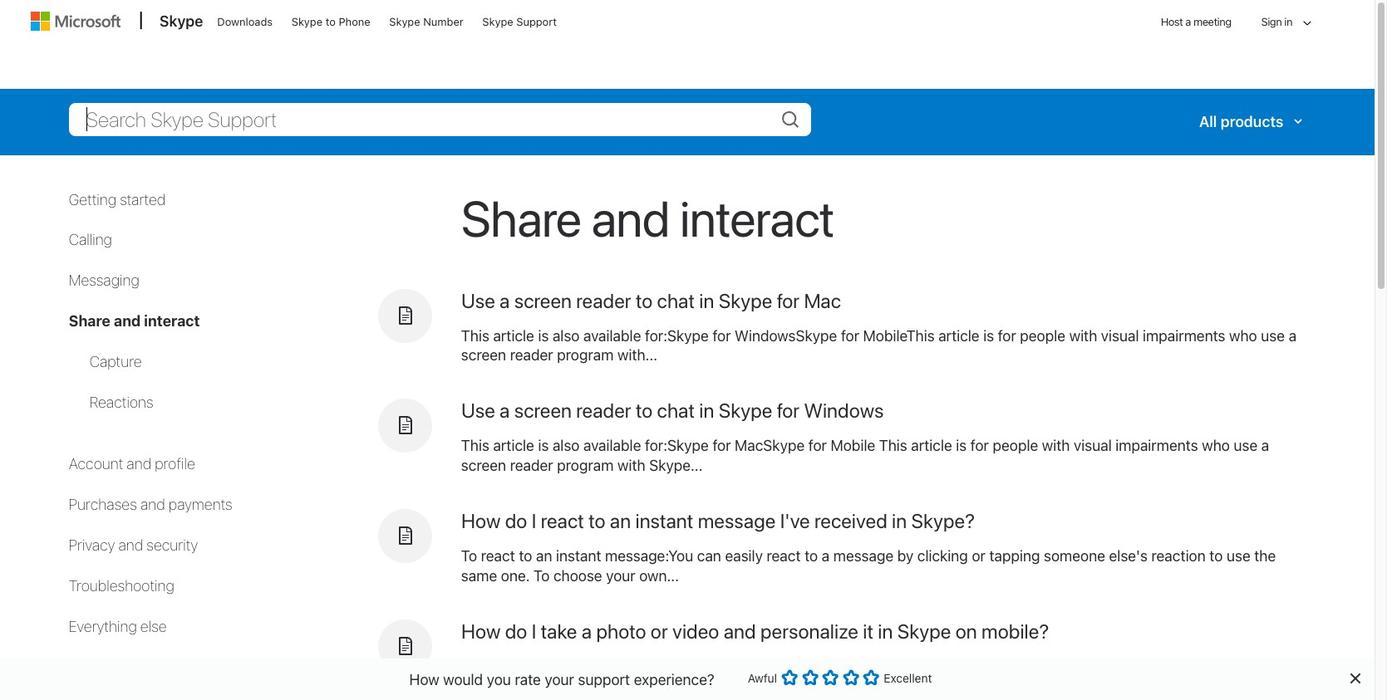 Task type: locate. For each thing, give the bounding box(es) containing it.
react up one. at the left bottom of the page
[[481, 548, 515, 566]]

would
[[443, 671, 483, 689]]

impairments
[[1143, 327, 1226, 345], [1116, 438, 1199, 455]]

1 vertical spatial interact
[[144, 313, 200, 330]]

0 vertical spatial chat
[[657, 289, 695, 312]]

take
[[541, 620, 577, 644], [972, 659, 1000, 676], [461, 679, 490, 696]]

else's
[[1110, 548, 1148, 566]]

purchases
[[69, 496, 137, 514]]

1 vertical spatial use
[[1234, 438, 1258, 455]]

with...
[[618, 347, 658, 365]]

article
[[493, 327, 534, 345], [939, 327, 980, 345], [493, 438, 534, 455], [912, 438, 953, 455]]

1 horizontal spatial an
[[610, 510, 631, 533]]

0 horizontal spatial message
[[698, 510, 776, 533]]

1 vertical spatial to
[[534, 568, 550, 586]]

screen inside this article is also available for:skype for macskype for mobile this article is for people with visual impairments who use a screen reader program with skype...
[[461, 458, 506, 475]]

share and interact up use a screen reader to chat in skype for mac link
[[461, 188, 835, 247]]

0 vertical spatial i
[[532, 510, 537, 533]]

for
[[777, 289, 800, 312], [713, 327, 731, 345], [841, 327, 860, 345], [998, 327, 1017, 345], [777, 399, 800, 423], [713, 438, 731, 455], [809, 438, 827, 455], [971, 438, 989, 455]]

to left dismiss the survey image
[[1268, 659, 1282, 676]]

3 option from the left
[[822, 670, 839, 687]]

this inside this article is also available for:skype for windowsskype for mobilethis article is for people with visual impairments who use a screen reader program with...
[[461, 327, 490, 345]]

0 vertical spatial your
[[606, 568, 636, 586]]

0 vertical spatial or
[[972, 548, 986, 566]]

menu bar containing host a meeting
[[23, 0, 1352, 88]]

1 vertical spatial photo
[[864, 659, 903, 676]]

0 vertical spatial message
[[698, 510, 776, 533]]

1 i from the top
[[532, 510, 537, 533]]

0 vertical spatial impairments
[[1143, 327, 1226, 345]]

available up with...
[[584, 327, 641, 345]]

also inside this article is also available for:skype for windowsskype for mobilethis article is for people with visual impairments who use a screen reader program with...
[[553, 327, 580, 345]]

option right can:
[[822, 670, 839, 687]]

i for take
[[532, 620, 537, 644]]

to up 'same'
[[461, 548, 477, 566]]

to down with...
[[636, 399, 653, 423]]

2 do from the top
[[505, 620, 527, 644]]

1 horizontal spatial photo
[[864, 659, 903, 676]]

how for how would you rate your support experience?
[[410, 671, 440, 689]]

0 vertical spatial take
[[541, 620, 577, 644]]

who inside this article is also available for:skype for windowsskype for mobilethis article is for people with visual impairments who use a screen reader program with...
[[1230, 327, 1258, 345]]

menu bar
[[23, 0, 1352, 88]]

0 vertical spatial use
[[1262, 327, 1285, 345]]

2 chat from the top
[[657, 399, 695, 423]]

1 vertical spatial chat
[[657, 399, 695, 423]]

for:skype down use a screen reader to chat in skype for mac link
[[645, 327, 709, 345]]

to right reaction
[[1210, 548, 1223, 566]]

0 horizontal spatial or
[[651, 620, 668, 644]]

use a screen reader to chat in skype for mac
[[461, 289, 841, 312]]

1 vertical spatial who
[[1202, 438, 1230, 455]]

instant
[[636, 510, 694, 533], [556, 548, 602, 566]]

program inside this article is also available for:skype for windowsskype for mobilethis article is for people with visual impairments who use a screen reader program with...
[[557, 347, 614, 365]]

instant up choose
[[556, 548, 602, 566]]

0 horizontal spatial react
[[481, 548, 515, 566]]

0 vertical spatial instant
[[636, 510, 694, 533]]

0 horizontal spatial share and interact
[[69, 313, 200, 330]]

share
[[461, 188, 582, 247], [69, 313, 110, 330]]

to
[[326, 15, 336, 28], [636, 289, 653, 312], [636, 399, 653, 423], [589, 510, 606, 533], [519, 548, 533, 566], [805, 548, 818, 566], [1210, 548, 1223, 566], [955, 659, 968, 676], [1138, 659, 1151, 676], [1268, 659, 1282, 676]]

or up the button,
[[651, 620, 668, 644]]

2 vertical spatial use
[[1227, 548, 1251, 566]]

1 horizontal spatial react
[[541, 510, 584, 533]]

own...
[[640, 568, 679, 586]]

1 horizontal spatial your
[[606, 568, 636, 586]]

1 vertical spatial take
[[972, 659, 1000, 676]]

1 vertical spatial your
[[545, 671, 574, 689]]

the
[[1255, 548, 1276, 566], [573, 659, 595, 676], [839, 659, 861, 676], [1155, 659, 1177, 676]]

for:skype inside this article is also available for:skype for macskype for mobile this article is for people with visual impairments who use a screen reader program with skype...
[[645, 438, 709, 455]]

1 do from the top
[[505, 510, 527, 533]]

2 program from the top
[[557, 458, 614, 475]]

1 horizontal spatial you
[[751, 659, 775, 676]]

option right the awful
[[782, 670, 798, 687]]

experience?
[[634, 671, 715, 689]]

this
[[461, 327, 490, 345], [461, 438, 490, 455], [880, 438, 908, 455]]

windows
[[804, 399, 884, 423]]

chat up skype...
[[657, 399, 695, 423]]

2 also from the top
[[553, 438, 580, 455]]

skype up windowsskype
[[719, 289, 773, 312]]

1 vertical spatial message
[[834, 548, 894, 566]]

else
[[140, 619, 167, 636]]

how up 'same'
[[461, 510, 501, 533]]

is
[[538, 327, 549, 345], [984, 327, 994, 345], [538, 438, 549, 455], [956, 438, 967, 455]]

message up easily
[[698, 510, 776, 533]]

1 horizontal spatial button
[[1221, 659, 1264, 676]]

tab list
[[69, 353, 362, 413]]

0 vertical spatial how
[[461, 510, 501, 533]]

do for react
[[505, 510, 527, 533]]

1 horizontal spatial video
[[1180, 659, 1217, 676]]

account and profile
[[69, 456, 195, 473]]

skype link
[[151, 1, 208, 46]]

video
[[673, 620, 720, 644], [1180, 659, 1217, 676]]

i for react
[[532, 510, 537, 533]]

take down from
[[461, 679, 490, 696]]

how do i take a photo or video and personalize it in skype on mobile? link
[[461, 620, 1050, 644]]

1 horizontal spatial instant
[[636, 510, 694, 533]]

0 vertical spatial use
[[461, 289, 495, 312]]

available inside this article is also available for:skype for macskype for mobile this article is for people with visual impairments who use a screen reader program with skype...
[[584, 438, 641, 455]]

photo down it
[[864, 659, 903, 676]]

chat for mac
[[657, 289, 695, 312]]

the inside to react to an instant message:you can easily react to a message by clicking or tapping someone else's reaction to use the same one. to choose your own...
[[1255, 548, 1276, 566]]

account
[[69, 456, 123, 473]]

0 vertical spatial interact
[[680, 188, 835, 247]]

message down "received"
[[834, 548, 894, 566]]

visual
[[1102, 327, 1140, 345], [1074, 438, 1112, 455]]

1 vertical spatial share and interact
[[69, 313, 200, 330]]

1 horizontal spatial message
[[834, 548, 894, 566]]

instant up message:you
[[636, 510, 694, 533]]

react up choose
[[541, 510, 584, 533]]

0 horizontal spatial interact
[[144, 313, 200, 330]]

Search Skype Support text field
[[69, 103, 811, 136]]

skype left support
[[482, 15, 514, 28]]

0 vertical spatial also
[[553, 327, 580, 345]]

do
[[505, 510, 527, 533], [505, 620, 527, 644]]

on
[[956, 620, 978, 644]]

0 vertical spatial video
[[673, 620, 720, 644]]

take down on
[[972, 659, 1000, 676]]

calling
[[69, 232, 112, 249]]

1 vertical spatial visual
[[1074, 438, 1112, 455]]

0 vertical spatial available
[[584, 327, 641, 345]]

0 horizontal spatial instant
[[556, 548, 602, 566]]

1 chat from the top
[[657, 289, 695, 312]]

0 horizontal spatial video
[[673, 620, 720, 644]]

tap
[[811, 659, 835, 676]]

chat,
[[511, 659, 544, 676]]

you
[[751, 659, 775, 676], [487, 671, 511, 689]]

how for how do i take a photo or video and personalize it in skype on mobile?
[[461, 620, 501, 644]]

i
[[532, 510, 537, 533], [532, 620, 537, 644]]

2 vertical spatial how
[[410, 671, 440, 689]]

security
[[147, 537, 198, 555]]

1 horizontal spatial or
[[972, 548, 986, 566]]

skype left phone
[[292, 15, 323, 28]]

0 horizontal spatial photo
[[596, 620, 646, 644]]

1 vertical spatial how
[[461, 620, 501, 644]]

also
[[553, 327, 580, 345], [553, 438, 580, 455]]

new...
[[505, 679, 544, 696]]

how left the would
[[410, 671, 440, 689]]

2 horizontal spatial react
[[767, 548, 801, 566]]

1 horizontal spatial to
[[534, 568, 550, 586]]

1 available from the top
[[584, 327, 641, 345]]

use for use a screen reader to chat in skype for windows
[[461, 399, 495, 423]]

0 vertical spatial share
[[461, 188, 582, 247]]

from
[[461, 659, 496, 676]]

1 vertical spatial share
[[69, 313, 110, 330]]

privacy and security
[[69, 537, 198, 555]]

how do i react to an instant message i've received in skype?
[[461, 510, 975, 533]]

you left rate
[[487, 671, 511, 689]]

can
[[697, 548, 722, 566]]

2 available from the top
[[584, 438, 641, 455]]

2 for:skype from the top
[[645, 438, 709, 455]]

to down i've
[[805, 548, 818, 566]]

photo up "camera"
[[596, 620, 646, 644]]

1 vertical spatial instant
[[556, 548, 602, 566]]

use a screen reader to chat in skype for mac link
[[461, 289, 841, 312]]

option
[[782, 670, 798, 687], [802, 670, 819, 687], [822, 670, 839, 687], [843, 670, 860, 687], [863, 670, 880, 687]]

0 vertical spatial who
[[1230, 327, 1258, 345]]

0 vertical spatial to
[[461, 548, 477, 566]]

for:skype inside this article is also available for:skype for windowsskype for mobilethis article is for people with visual impairments who use a screen reader program with...
[[645, 327, 709, 345]]

your inside to react to an instant message:you can easily react to a message by clicking or tapping someone else's reaction to use the same one. to choose your own...
[[606, 568, 636, 586]]

do for take
[[505, 620, 527, 644]]

available down use a screen reader to chat in skype for windows link
[[584, 438, 641, 455]]

2 horizontal spatial take
[[972, 659, 1000, 676]]

skype support link
[[475, 1, 564, 41]]

1 vertical spatial also
[[553, 438, 580, 455]]

react down i've
[[767, 548, 801, 566]]

to up choose
[[589, 510, 606, 533]]

1 horizontal spatial take
[[541, 620, 577, 644]]

option down personalize
[[802, 670, 819, 687]]

0 vertical spatial visual
[[1102, 327, 1140, 345]]

share and interact up capture
[[69, 313, 200, 330]]

chat for windows
[[657, 399, 695, 423]]

everything else
[[69, 619, 167, 636]]

share and interact link
[[69, 313, 200, 330]]

button,
[[655, 659, 703, 676]]

people inside this article is also available for:skype for windowsskype for mobilethis article is for people with visual impairments who use a screen reader program with...
[[1020, 327, 1066, 345]]

1 vertical spatial people
[[993, 438, 1039, 455]]

1 use from the top
[[461, 289, 495, 312]]

also inside this article is also available for:skype for macskype for mobile this article is for people with visual impairments who use a screen reader program with skype...
[[553, 438, 580, 455]]

0 vertical spatial for:skype
[[645, 327, 709, 345]]

how do i react to an instant message i've received in skype? link
[[461, 510, 975, 533]]

visual inside this article is also available for:skype for macskype for mobile this article is for people with visual impairments who use a screen reader program with skype...
[[1074, 438, 1112, 455]]

number
[[423, 15, 464, 28]]

chat up with...
[[657, 289, 695, 312]]

1 for:skype from the top
[[645, 327, 709, 345]]

mobile
[[831, 438, 876, 455]]

use
[[1262, 327, 1285, 345], [1234, 438, 1258, 455], [1227, 548, 1251, 566]]

0 vertical spatial share and interact
[[461, 188, 835, 247]]

1 horizontal spatial share
[[461, 188, 582, 247]]

1 also from the top
[[553, 327, 580, 345]]

available inside this article is also available for:skype for windowsskype for mobilethis article is for people with visual impairments who use a screen reader program with...
[[584, 327, 641, 345]]

you left can:
[[751, 659, 775, 676]]

1 vertical spatial do
[[505, 620, 527, 644]]

0 horizontal spatial your
[[545, 671, 574, 689]]

option left excellent
[[863, 670, 880, 687]]

2 i from the top
[[532, 620, 537, 644]]

how up from
[[461, 620, 501, 644]]

or left tapping
[[972, 548, 986, 566]]

1 vertical spatial available
[[584, 438, 641, 455]]

1 vertical spatial for:skype
[[645, 438, 709, 455]]

available for use a screen reader to chat in skype for mac
[[584, 327, 641, 345]]

use inside to react to an instant message:you can easily react to a message by clicking or tapping someone else's reaction to use the same one. to choose your own...
[[1227, 548, 1251, 566]]

1 vertical spatial impairments
[[1116, 438, 1199, 455]]

to up one. at the left bottom of the page
[[519, 548, 533, 566]]

0 horizontal spatial button
[[907, 659, 951, 676]]

sign in link
[[1247, 0, 1318, 47]]

skype
[[160, 12, 203, 30], [292, 15, 323, 28], [389, 15, 420, 28], [482, 15, 514, 28], [719, 289, 773, 312], [719, 399, 773, 423], [898, 620, 951, 644]]

0 horizontal spatial an
[[536, 548, 552, 566]]

host
[[1161, 15, 1183, 28]]

visual inside this article is also available for:skype for windowsskype for mobilethis article is for people with visual impairments who use a screen reader program with...
[[1102, 327, 1140, 345]]

to up with...
[[636, 289, 653, 312]]

awful
[[748, 672, 777, 686]]

reader
[[576, 289, 632, 312], [510, 347, 553, 365], [576, 399, 632, 423], [510, 458, 553, 475]]

0 vertical spatial with
[[1070, 327, 1098, 345]]

and for share and interact link
[[114, 313, 141, 330]]

1 vertical spatial i
[[532, 620, 537, 644]]

payments
[[169, 496, 233, 514]]

do up chat,
[[505, 620, 527, 644]]

0 vertical spatial program
[[557, 347, 614, 365]]

take up tap
[[541, 620, 577, 644]]

chat
[[657, 289, 695, 312], [657, 399, 695, 423]]

for:skype up skype...
[[645, 438, 709, 455]]

to right 'swipe'
[[1138, 659, 1151, 676]]

0 horizontal spatial take
[[461, 679, 490, 696]]

0 vertical spatial people
[[1020, 327, 1066, 345]]

your down message:you
[[606, 568, 636, 586]]

1 vertical spatial use
[[461, 399, 495, 423]]

skype left the number
[[389, 15, 420, 28]]

option right tap
[[843, 670, 860, 687]]

2 use from the top
[[461, 399, 495, 423]]

microsoft image
[[31, 12, 121, 31]]

button
[[907, 659, 951, 676], [1221, 659, 1264, 676]]

1 vertical spatial video
[[1180, 659, 1217, 676]]

tab list containing capture
[[69, 353, 362, 413]]

your right rate
[[545, 671, 574, 689]]

1 vertical spatial an
[[536, 548, 552, 566]]

skype left on
[[898, 620, 951, 644]]

in
[[1285, 15, 1293, 28], [700, 289, 715, 312], [700, 399, 715, 423], [892, 510, 907, 533], [878, 620, 893, 644]]

camera
[[599, 659, 651, 676]]

1 program from the top
[[557, 347, 614, 365]]

use
[[461, 289, 495, 312], [461, 399, 495, 423]]

interact
[[680, 188, 835, 247], [144, 313, 200, 330]]

skype inside skype number link
[[389, 15, 420, 28]]

i've
[[780, 510, 810, 533]]

0 vertical spatial do
[[505, 510, 527, 533]]

to left phone
[[326, 15, 336, 28]]

skype...
[[649, 458, 703, 475]]

do up one. at the left bottom of the page
[[505, 510, 527, 533]]

use inside this article is also available for:skype for macskype for mobile this article is for people with visual impairments who use a screen reader program with skype...
[[1234, 438, 1258, 455]]

in inside menu bar
[[1285, 15, 1293, 28]]

react
[[541, 510, 584, 533], [481, 548, 515, 566], [767, 548, 801, 566]]

how
[[461, 510, 501, 533], [461, 620, 501, 644], [410, 671, 440, 689]]

1 vertical spatial program
[[557, 458, 614, 475]]

0 vertical spatial photo
[[596, 620, 646, 644]]

privacy and security link
[[69, 537, 198, 555]]

screen
[[514, 289, 572, 312], [461, 347, 506, 365], [514, 399, 572, 423], [461, 458, 506, 475]]

new
[[1016, 659, 1043, 676]]

capture link
[[90, 354, 142, 371]]

to right one. at the left bottom of the page
[[534, 568, 550, 586]]

video inside from a chat, tap the camera button, where you can: tap the photo button to take a new photo. swipe to the video button to take a new...
[[1180, 659, 1217, 676]]

impairments inside this article is also available for:skype for macskype for mobile this article is for people with visual impairments who use a screen reader program with skype...
[[1116, 438, 1199, 455]]



Task type: describe. For each thing, give the bounding box(es) containing it.
for:skype for mac
[[645, 327, 709, 345]]

available for use a screen reader to chat in skype for windows
[[584, 438, 641, 455]]

2 vertical spatial with
[[618, 458, 646, 475]]

rate
[[515, 671, 541, 689]]

purchases and payments link
[[69, 496, 233, 514]]

0 horizontal spatial share
[[69, 313, 110, 330]]

reactions link
[[90, 394, 153, 412]]

and for privacy and security link at the left
[[118, 537, 143, 555]]

skype to phone link
[[284, 1, 378, 41]]

personalize
[[761, 620, 859, 644]]

also for use a screen reader to chat in skype for windows
[[553, 438, 580, 455]]

phone
[[339, 15, 371, 28]]

skype number
[[389, 15, 464, 28]]

macskype
[[735, 438, 805, 455]]

and for the purchases and payments link
[[140, 496, 165, 514]]

to down on
[[955, 659, 968, 676]]

a inside to react to an instant message:you can easily react to a message by clicking or tapping someone else's reaction to use the same one. to choose your own...
[[822, 548, 830, 566]]

same
[[461, 568, 497, 586]]

or inside to react to an instant message:you can easily react to a message by clicking or tapping someone else's reaction to use the same one. to choose your own...
[[972, 548, 986, 566]]

an inside to react to an instant message:you can easily react to a message by clicking or tapping someone else's reaction to use the same one. to choose your own...
[[536, 548, 552, 566]]

reaction
[[1152, 548, 1206, 566]]

easily
[[725, 548, 763, 566]]

skype number link
[[382, 1, 471, 41]]

calling link
[[69, 232, 112, 249]]

message:you
[[605, 548, 694, 566]]

instant inside to react to an instant message:you can easily react to a message by clicking or tapping someone else's reaction to use the same one. to choose your own...
[[556, 548, 602, 566]]

by
[[898, 548, 914, 566]]

5 option from the left
[[863, 670, 880, 687]]

from a chat, tap the camera button, where you can: tap the photo button to take a new photo. swipe to the video button to take a new...
[[461, 659, 1282, 696]]

0 horizontal spatial to
[[461, 548, 477, 566]]

also for use a screen reader to chat in skype for mac
[[553, 327, 580, 345]]

who inside this article is also available for:skype for macskype for mobile this article is for people with visual impairments who use a screen reader program with skype...
[[1202, 438, 1230, 455]]

excellent
[[884, 672, 932, 686]]

mobile?
[[982, 620, 1050, 644]]

1 option from the left
[[782, 670, 798, 687]]

troubleshooting link
[[69, 578, 174, 595]]

how would you rate your support experience? list box
[[782, 667, 880, 696]]

swipe
[[1094, 659, 1134, 676]]

use a screen reader to chat in skype for windows
[[461, 399, 884, 423]]

capture
[[90, 354, 142, 371]]

everything
[[69, 619, 137, 636]]

host a meeting
[[1161, 15, 1232, 28]]

2 button from the left
[[1221, 659, 1264, 676]]

getting
[[69, 191, 116, 208]]

tap
[[548, 659, 570, 676]]

clicking
[[918, 548, 968, 566]]

screen inside this article is also available for:skype for windowsskype for mobilethis article is for people with visual impairments who use a screen reader program with...
[[461, 347, 506, 365]]

received
[[815, 510, 888, 533]]

1 button from the left
[[907, 659, 951, 676]]

this article is also available for:skype for macskype for mobile this article is for people with visual impairments who use a screen reader program with skype...
[[461, 438, 1270, 475]]

this article is also available for:skype for windowsskype for mobilethis article is for people with visual impairments who use a screen reader program with...
[[461, 327, 1297, 365]]

downloads link
[[210, 1, 280, 41]]

started
[[120, 191, 166, 208]]

tapping
[[990, 548, 1040, 566]]

for:skype for windows
[[645, 438, 709, 455]]

impairments inside this article is also available for:skype for windowsskype for mobilethis article is for people with visual impairments who use a screen reader program with...
[[1143, 327, 1226, 345]]

to react to an instant message:you can easily react to a message by clicking or tapping someone else's reaction to use the same one. to choose your own...
[[461, 548, 1276, 586]]

1 horizontal spatial interact
[[680, 188, 835, 247]]

support
[[578, 671, 630, 689]]

reader inside this article is also available for:skype for windowsskype for mobilethis article is for people with visual impairments who use a screen reader program with...
[[510, 347, 553, 365]]

skype left the downloads link
[[160, 12, 203, 30]]

support
[[517, 15, 557, 28]]

people inside this article is also available for:skype for macskype for mobile this article is for people with visual impairments who use a screen reader program with skype...
[[993, 438, 1039, 455]]

purchases and payments
[[69, 496, 233, 514]]

skype to phone
[[292, 15, 371, 28]]

program inside this article is also available for:skype for macskype for mobile this article is for people with visual impairments who use a screen reader program with skype...
[[557, 458, 614, 475]]

can:
[[779, 659, 807, 676]]

skype inside skype support link
[[482, 15, 514, 28]]

skype inside skype to phone link
[[292, 15, 323, 28]]

you inside from a chat, tap the camera button, where you can: tap the photo button to take a new photo. swipe to the video button to take a new...
[[751, 659, 775, 676]]

a inside this article is also available for:skype for windowsskype for mobilethis article is for people with visual impairments who use a screen reader program with...
[[1289, 327, 1297, 345]]

it
[[863, 620, 874, 644]]

account and profile link
[[69, 456, 195, 473]]

2 vertical spatial take
[[461, 679, 490, 696]]

use inside this article is also available for:skype for windowsskype for mobilethis article is for people with visual impairments who use a screen reader program with...
[[1262, 327, 1285, 345]]

sign
[[1262, 15, 1282, 28]]

getting started link
[[69, 191, 166, 208]]

privacy
[[69, 537, 115, 555]]

0 vertical spatial an
[[610, 510, 631, 533]]

dismiss the survey image
[[1349, 673, 1362, 686]]

meeting
[[1194, 15, 1232, 28]]

mac
[[804, 289, 841, 312]]

reactions
[[90, 394, 153, 412]]

reader inside this article is also available for:skype for macskype for mobile this article is for people with visual impairments who use a screen reader program with skype...
[[510, 458, 553, 475]]

message inside to react to an instant message:you can easily react to a message by clicking or tapping someone else's reaction to use the same one. to choose your own...
[[834, 548, 894, 566]]

photo inside from a chat, tap the camera button, where you can: tap the photo button to take a new photo. swipe to the video button to take a new...
[[864, 659, 903, 676]]

with inside this article is also available for:skype for windowsskype for mobilethis article is for people with visual impairments who use a screen reader program with...
[[1070, 327, 1098, 345]]

downloads
[[217, 15, 273, 28]]

1 vertical spatial or
[[651, 620, 668, 644]]

use for use a screen reader to chat in skype for mac
[[461, 289, 495, 312]]

windowsskype
[[735, 327, 838, 345]]

host a meeting link
[[1148, 1, 1245, 44]]

4 option from the left
[[843, 670, 860, 687]]

everything else link
[[69, 619, 167, 636]]

and for account and profile link
[[127, 456, 151, 473]]

skype support
[[482, 15, 557, 28]]

0 horizontal spatial you
[[487, 671, 511, 689]]

skype up macskype
[[719, 399, 773, 423]]

messaging
[[69, 272, 140, 290]]

mobilethis
[[864, 327, 935, 345]]

how would you rate your support experience?
[[410, 671, 715, 689]]

1 horizontal spatial share and interact
[[461, 188, 835, 247]]

how for how do i react to an instant message i've received in skype?
[[461, 510, 501, 533]]

2 option from the left
[[802, 670, 819, 687]]

photo.
[[1047, 659, 1090, 676]]

someone
[[1044, 548, 1106, 566]]

a inside this article is also available for:skype for macskype for mobile this article is for people with visual impairments who use a screen reader program with skype...
[[1262, 438, 1270, 455]]

getting started
[[69, 191, 166, 208]]

sign in
[[1262, 15, 1293, 28]]

1 vertical spatial with
[[1043, 438, 1070, 455]]

choose
[[554, 568, 603, 586]]

one.
[[501, 568, 530, 586]]

this for use a screen reader to chat in skype for mac
[[461, 327, 490, 345]]

this for use a screen reader to chat in skype for windows
[[461, 438, 490, 455]]

use a screen reader to chat in skype for windows link
[[461, 399, 884, 423]]

messaging link
[[69, 272, 140, 290]]

profile
[[155, 456, 195, 473]]

where
[[706, 659, 747, 676]]

troubleshooting
[[69, 578, 174, 595]]



Task type: vqa. For each thing, say whether or not it's contained in the screenshot.
Name,
no



